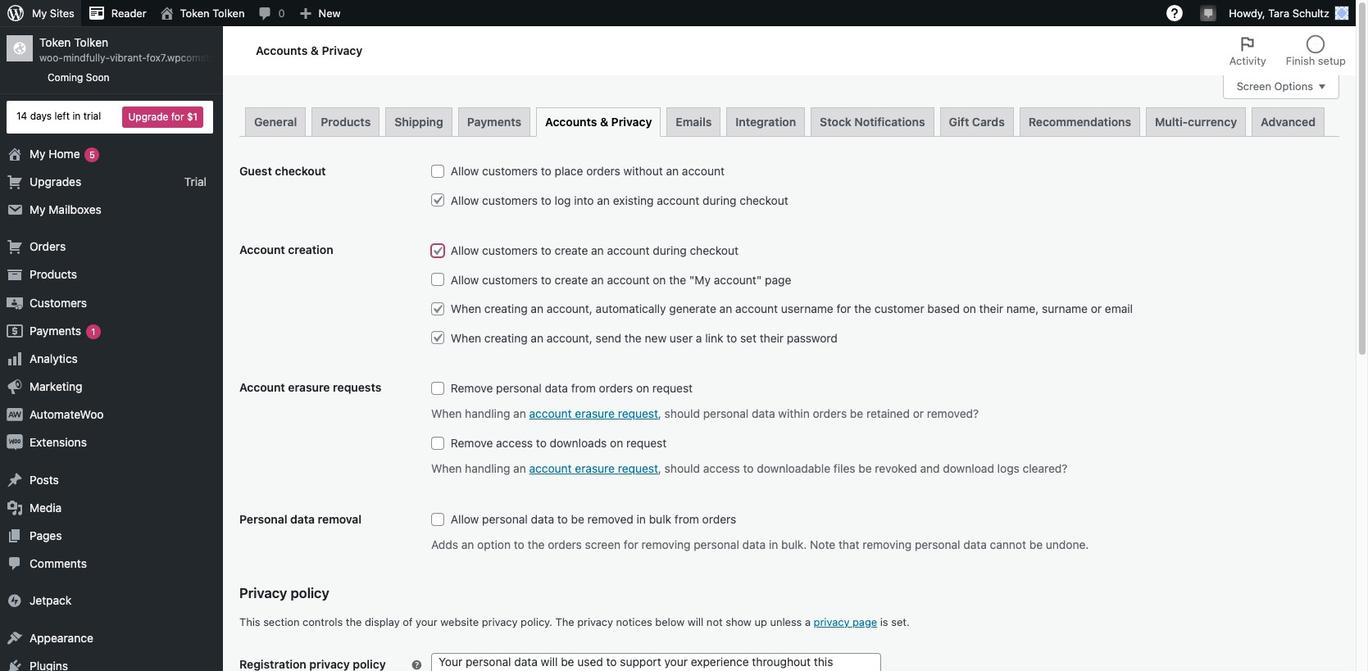 Task type: locate. For each thing, give the bounding box(es) containing it.
2 account, from the top
[[547, 331, 593, 345]]

page
[[765, 273, 791, 287], [853, 615, 877, 628]]

1 allow from the top
[[451, 164, 479, 178]]

activity
[[1229, 54, 1267, 67]]

remove for personal
[[451, 381, 493, 395]]

1 horizontal spatial accounts
[[545, 114, 597, 128]]

their right set
[[760, 331, 784, 345]]

payments inside main menu navigation
[[30, 324, 81, 338]]

1 horizontal spatial &
[[600, 114, 608, 128]]

0 vertical spatial handling
[[465, 407, 510, 420]]

privacy right the the
[[577, 615, 613, 628]]

1 vertical spatial should
[[665, 462, 700, 475]]

retained
[[867, 407, 910, 420]]

my for my home 5
[[30, 146, 46, 160]]

on
[[653, 273, 666, 287], [963, 302, 976, 316], [636, 381, 649, 395], [610, 436, 623, 450]]

my for my sites
[[32, 7, 47, 20]]

for left $1
[[171, 110, 184, 123]]

tab list
[[1220, 26, 1356, 75]]

0 horizontal spatial for
[[171, 110, 184, 123]]

create down log
[[555, 244, 588, 258]]

remove right remove personal data from orders on request checkbox
[[451, 381, 493, 395]]

tolken inside token tolken woo-mindfully-vibrant-fox7.wpcomstaging.com coming soon
[[74, 35, 108, 49]]

orders
[[30, 240, 66, 253]]

1 vertical spatial token
[[39, 35, 71, 49]]

1 account from the top
[[239, 243, 285, 257]]

my inside toolbar navigation
[[32, 7, 47, 20]]

the left new
[[625, 331, 642, 345]]

2 creating from the top
[[484, 331, 528, 345]]

2 account erasure request link from the top
[[529, 462, 658, 475]]

bulk.
[[781, 538, 807, 552]]

for
[[171, 110, 184, 123], [837, 302, 851, 316], [624, 538, 639, 552]]

products link right general link
[[312, 107, 380, 136]]

2 vertical spatial for
[[624, 538, 639, 552]]

products inside main menu navigation
[[30, 268, 77, 281]]

0 vertical spatial ,
[[658, 407, 662, 420]]

to up allow customers to create an account on the "my account" page
[[541, 244, 552, 258]]

data
[[545, 381, 568, 395], [752, 407, 775, 420], [290, 512, 315, 526], [531, 513, 554, 527], [742, 538, 766, 552], [964, 538, 987, 552]]

2 , from the top
[[658, 462, 662, 475]]

3 privacy from the left
[[814, 615, 850, 628]]

in left bulk. at the right bottom
[[769, 538, 778, 552]]

& down new 'link'
[[311, 43, 319, 57]]

my sites
[[32, 7, 74, 20]]

0 horizontal spatial page
[[765, 273, 791, 287]]

1 horizontal spatial payments
[[467, 114, 521, 128]]

1 remove from the top
[[451, 381, 493, 395]]

gift cards
[[949, 114, 1005, 128]]

data up remove access to downloads on request
[[545, 381, 568, 395]]

customers left log
[[482, 193, 538, 207]]

screen options
[[1237, 80, 1313, 93]]

0 vertical spatial or
[[1091, 302, 1102, 316]]

2 should from the top
[[665, 462, 700, 475]]

be right the files in the bottom of the page
[[859, 462, 872, 475]]

for inside button
[[171, 110, 184, 123]]

0 horizontal spatial tolken
[[74, 35, 108, 49]]

tolken for token tolken woo-mindfully-vibrant-fox7.wpcomstaging.com coming soon
[[74, 35, 108, 49]]

removing right that
[[863, 538, 912, 552]]

token for token tolken woo-mindfully-vibrant-fox7.wpcomstaging.com coming soon
[[39, 35, 71, 49]]

1 vertical spatial products
[[30, 268, 77, 281]]

1 vertical spatial my
[[30, 146, 46, 160]]

0 vertical spatial privacy
[[322, 43, 363, 57]]

0 horizontal spatial or
[[913, 407, 924, 420]]

customers for allow customers to log into an existing account during checkout
[[482, 193, 538, 207]]

removing
[[642, 538, 691, 552], [863, 538, 912, 552]]

allow customers to create an account on the "my account" page
[[448, 273, 791, 287]]

the left display
[[346, 615, 362, 628]]

0 horizontal spatial token
[[39, 35, 71, 49]]

personal up 'when handling an account erasure request , should access to downloadable files be revoked and download logs cleared?'
[[703, 407, 749, 420]]

0 vertical spatial creating
[[484, 302, 528, 316]]

0 vertical spatial in
[[72, 110, 81, 122]]

2 vertical spatial checkout
[[690, 244, 739, 258]]

allow customers to place orders without an account
[[448, 164, 725, 178]]

erasure up downloads
[[575, 407, 615, 420]]

should
[[665, 407, 700, 420], [665, 462, 700, 475]]

1 horizontal spatial from
[[675, 513, 699, 527]]

1 horizontal spatial products
[[321, 114, 371, 128]]

in right the left
[[72, 110, 81, 122]]

name,
[[1007, 302, 1039, 316]]

schultz
[[1293, 7, 1330, 20]]

14
[[16, 110, 27, 122]]

allow personal data to be removed in bulk from orders
[[448, 513, 736, 527]]

payments for payments
[[467, 114, 521, 128]]

during up account"
[[703, 193, 737, 207]]

account for account erasure requests
[[239, 381, 285, 395]]

2 vertical spatial my
[[30, 202, 46, 216]]

a right unless
[[805, 615, 811, 628]]

$1
[[187, 110, 198, 123]]

when for when handling an account erasure request , should personal data within orders be retained or removed?
[[431, 407, 462, 420]]

0 vertical spatial products link
[[312, 107, 380, 136]]

, down new
[[658, 407, 662, 420]]

download
[[943, 462, 994, 475]]

from right bulk
[[675, 513, 699, 527]]

0 horizontal spatial accounts
[[256, 43, 308, 57]]

1 horizontal spatial a
[[805, 615, 811, 628]]

marketing link
[[0, 373, 223, 401]]

0 vertical spatial payments
[[467, 114, 521, 128]]

checkout down integration on the right top of page
[[740, 193, 788, 207]]

0 vertical spatial accounts
[[256, 43, 308, 57]]

1 vertical spatial accounts & privacy
[[545, 114, 652, 128]]

posts
[[30, 473, 59, 487]]

finish setup
[[1286, 54, 1346, 67]]

should down user
[[665, 407, 700, 420]]

existing
[[613, 193, 654, 207]]

1 vertical spatial payments
[[30, 324, 81, 338]]

1 horizontal spatial products link
[[312, 107, 380, 136]]

& up allow customers to place orders without an account
[[600, 114, 608, 128]]

payments up 'analytics'
[[30, 324, 81, 338]]

removal
[[318, 512, 362, 526]]

0 horizontal spatial removing
[[642, 538, 691, 552]]

1 account, from the top
[[547, 302, 593, 316]]

reader
[[111, 7, 146, 20]]

request down remove personal data from orders on request
[[618, 407, 658, 420]]

products link
[[312, 107, 380, 136], [0, 261, 223, 289]]

my left sites
[[32, 7, 47, 20]]

request down when handling an account erasure request , should personal data within orders be retained or removed?
[[626, 436, 667, 450]]

, up bulk
[[658, 462, 662, 475]]

1 vertical spatial or
[[913, 407, 924, 420]]

2 handling from the top
[[465, 462, 510, 475]]

1 horizontal spatial their
[[979, 302, 1003, 316]]

general
[[254, 114, 297, 128]]

1 horizontal spatial token
[[180, 7, 210, 20]]

When creating an account, send the new user a link to set their password checkbox
[[431, 331, 444, 344]]

adds
[[431, 538, 458, 552]]

2 customers from the top
[[482, 193, 538, 207]]

orders
[[586, 164, 620, 178], [599, 381, 633, 395], [813, 407, 847, 420], [702, 513, 736, 527], [548, 538, 582, 552]]

1 vertical spatial during
[[653, 244, 687, 258]]

during up allow customers to create an account on the "my account" page
[[653, 244, 687, 258]]

fox7.wpcomstaging.com
[[146, 52, 258, 64]]

tab list containing activity
[[1220, 26, 1356, 75]]

1 should from the top
[[665, 407, 700, 420]]

1 horizontal spatial during
[[703, 193, 737, 207]]

0 vertical spatial erasure
[[288, 381, 330, 395]]

0 horizontal spatial in
[[72, 110, 81, 122]]

2 horizontal spatial in
[[769, 538, 778, 552]]

my down the "upgrades"
[[30, 202, 46, 216]]

2 horizontal spatial checkout
[[740, 193, 788, 207]]

0 vertical spatial their
[[979, 302, 1003, 316]]

checkout right guest
[[275, 164, 326, 177]]

1 vertical spatial for
[[837, 302, 851, 316]]

1 vertical spatial tolken
[[74, 35, 108, 49]]

allow right allow customers to create an account on the "my account" page option
[[451, 273, 479, 287]]

privacy policy
[[239, 585, 329, 601]]

in left bulk
[[637, 513, 646, 527]]

erasure left requests
[[288, 381, 330, 395]]

screen
[[585, 538, 621, 552]]

accounts & privacy up allow customers to place orders without an account
[[545, 114, 652, 128]]

1 horizontal spatial in
[[637, 513, 646, 527]]

adds an option to the orders screen for removing personal data in bulk. note that removing personal data cannot be undone.
[[431, 538, 1089, 552]]

when down 'remove access to downloads on request' checkbox
[[431, 462, 462, 475]]

0 link
[[251, 0, 292, 26]]

my home 5
[[30, 146, 95, 160]]

when for when handling an account erasure request , should access to downloadable files be revoked and download logs cleared?
[[431, 462, 462, 475]]

request for when handling an account erasure request , should access to downloadable files be revoked and download logs cleared?
[[618, 462, 658, 475]]

1 vertical spatial handling
[[465, 462, 510, 475]]

privacy up this
[[239, 585, 287, 601]]

remove
[[451, 381, 493, 395], [451, 436, 493, 450]]

request up bulk
[[618, 462, 658, 475]]

remove for access
[[451, 436, 493, 450]]

"my
[[689, 273, 711, 287]]

2 vertical spatial erasure
[[575, 462, 615, 475]]

customers for allow customers to place orders without an account
[[482, 164, 538, 178]]

1 customers from the top
[[482, 164, 538, 178]]

1 horizontal spatial page
[[853, 615, 877, 628]]

in inside navigation
[[72, 110, 81, 122]]

activity button
[[1220, 26, 1276, 75]]

0 vertical spatial account,
[[547, 302, 593, 316]]

analytics
[[30, 352, 78, 366]]

0 vertical spatial token
[[180, 7, 210, 20]]

token inside toolbar navigation
[[180, 7, 210, 20]]

emails
[[676, 114, 712, 128]]

personal
[[239, 512, 287, 526]]

when creating an account, automatically generate an account username for the customer based on their name, surname or email
[[448, 302, 1133, 316]]

new
[[645, 331, 667, 345]]

when right when creating an account, automatically generate an account username for the customer based on their name, surname or email checkbox
[[451, 302, 481, 316]]

the
[[669, 273, 686, 287], [854, 302, 871, 316], [625, 331, 642, 345], [528, 538, 545, 552], [346, 615, 362, 628]]

0 vertical spatial tolken
[[213, 7, 245, 20]]

0 vertical spatial access
[[496, 436, 533, 450]]

3 allow from the top
[[451, 244, 479, 258]]

page up the when creating an account, automatically generate an account username for the customer based on their name, surname or email
[[765, 273, 791, 287]]

to right option
[[514, 538, 524, 552]]

0 vertical spatial &
[[311, 43, 319, 57]]

tolken inside toolbar navigation
[[213, 7, 245, 20]]

multi-
[[1155, 114, 1188, 128]]

2 account from the top
[[239, 381, 285, 395]]

0 horizontal spatial accounts & privacy
[[256, 43, 363, 57]]

should up bulk
[[665, 462, 700, 475]]

When creating an account, automatically generate an account username for the customer based on their name, surname or email checkbox
[[431, 302, 444, 315]]

request for when handling an account erasure request , should personal data within orders be retained or removed?
[[618, 407, 658, 420]]

remove personal data from orders on request
[[448, 381, 693, 395]]

place
[[555, 164, 583, 178]]

main menu navigation
[[0, 26, 258, 671]]

0 horizontal spatial &
[[311, 43, 319, 57]]

access left downloads
[[496, 436, 533, 450]]

0 vertical spatial products
[[321, 114, 371, 128]]

handling down remove access to downloads on request
[[465, 462, 510, 475]]

checkout up "my
[[690, 244, 739, 258]]

0 vertical spatial account
[[239, 243, 285, 257]]

page left is
[[853, 615, 877, 628]]

0 horizontal spatial payments
[[30, 324, 81, 338]]

token for token tolken
[[180, 7, 210, 20]]

0 vertical spatial remove
[[451, 381, 493, 395]]

without
[[624, 164, 663, 178]]

stock notifications link
[[811, 107, 934, 136]]

0 vertical spatial for
[[171, 110, 184, 123]]

1 vertical spatial &
[[600, 114, 608, 128]]

0 vertical spatial create
[[555, 244, 588, 258]]

Allow customers to place orders without an account checkbox
[[431, 165, 444, 178]]

14 days left in trial
[[16, 110, 101, 122]]

0 vertical spatial from
[[571, 381, 596, 395]]

1 vertical spatial remove
[[451, 436, 493, 450]]

allow right allow personal data to be removed in bulk from orders option
[[451, 513, 479, 527]]

creating right when creating an account, automatically generate an account username for the customer based on their name, surname or email checkbox
[[484, 302, 528, 316]]

0 vertical spatial account erasure request link
[[529, 407, 658, 420]]

1 vertical spatial account erasure request link
[[529, 462, 658, 475]]

customers right allow customers to create an account on the "my account" page option
[[482, 273, 538, 287]]

when down remove personal data from orders on request checkbox
[[431, 407, 462, 420]]

show
[[726, 615, 752, 628]]

1 vertical spatial account
[[239, 381, 285, 395]]

1 , from the top
[[658, 407, 662, 420]]

for right username at right
[[837, 302, 851, 316]]

1 handling from the top
[[465, 407, 510, 420]]

checkout
[[275, 164, 326, 177], [740, 193, 788, 207], [690, 244, 739, 258]]

creating right the when creating an account, send the new user a link to set their password 'option'
[[484, 331, 528, 345]]

on right based
[[963, 302, 976, 316]]

media link
[[0, 494, 223, 522]]

password
[[787, 331, 838, 345]]

1 create from the top
[[555, 244, 588, 258]]

tolken up mindfully-
[[74, 35, 108, 49]]

erasure down downloads
[[575, 462, 615, 475]]

their
[[979, 302, 1003, 316], [760, 331, 784, 345]]

1 account erasure request link from the top
[[529, 407, 658, 420]]

allow for allow customers to log into an existing account during checkout
[[451, 193, 479, 207]]

privacy right unless
[[814, 615, 850, 628]]

finish
[[1286, 54, 1315, 67]]

accounts down 0
[[256, 43, 308, 57]]

Remove personal data from orders on request checkbox
[[431, 382, 444, 395]]

1 horizontal spatial accounts & privacy
[[545, 114, 652, 128]]

privacy left policy. on the left bottom of the page
[[482, 615, 518, 628]]

woo-
[[39, 52, 63, 64]]

3 customers from the top
[[482, 244, 538, 258]]

2 allow from the top
[[451, 193, 479, 207]]

accounts up place
[[545, 114, 597, 128]]

my mailboxes
[[30, 202, 101, 216]]

accounts & privacy link
[[536, 107, 661, 136]]

1 vertical spatial accounts
[[545, 114, 597, 128]]

my sites link
[[0, 0, 81, 26]]

1 creating from the top
[[484, 302, 528, 316]]

tara
[[1268, 7, 1290, 20]]

tolken left 0 link
[[213, 7, 245, 20]]

on left "my
[[653, 273, 666, 287]]

privacy up without
[[611, 114, 652, 128]]

2 horizontal spatial privacy
[[611, 114, 652, 128]]

1 horizontal spatial removing
[[863, 538, 912, 552]]

2 remove from the top
[[451, 436, 493, 450]]

account, for automatically
[[547, 302, 593, 316]]

1 vertical spatial from
[[675, 513, 699, 527]]

allow
[[451, 164, 479, 178], [451, 193, 479, 207], [451, 244, 479, 258], [451, 273, 479, 287], [451, 513, 479, 527]]

user
[[670, 331, 693, 345]]

0 horizontal spatial a
[[696, 331, 702, 345]]

be right the cannot
[[1029, 538, 1043, 552]]

cleared?
[[1023, 462, 1068, 475]]

account erasure request link up downloads
[[529, 407, 658, 420]]

based
[[928, 302, 960, 316]]

1 vertical spatial page
[[853, 615, 877, 628]]

2 removing from the left
[[863, 538, 912, 552]]

token up "fox7.wpcomstaging.com"
[[180, 7, 210, 20]]

allow right the allow customers to place orders without an account option
[[451, 164, 479, 178]]

4 customers from the top
[[482, 273, 538, 287]]

request for remove access to downloads on request
[[626, 436, 667, 450]]

removing down bulk
[[642, 538, 691, 552]]

personal
[[496, 381, 542, 395], [703, 407, 749, 420], [482, 513, 528, 527], [694, 538, 739, 552], [915, 538, 960, 552]]

my left home
[[30, 146, 46, 160]]

products
[[321, 114, 371, 128], [30, 268, 77, 281]]

coming
[[48, 71, 83, 84]]

erasure for remove personal data from orders on request
[[575, 407, 615, 420]]

0 vertical spatial page
[[765, 273, 791, 287]]

to left downloads
[[536, 436, 547, 450]]

1 vertical spatial create
[[555, 273, 588, 287]]

0
[[278, 7, 285, 20]]

5 allow from the top
[[451, 513, 479, 527]]

to left removed
[[557, 513, 568, 527]]

1 privacy from the left
[[482, 615, 518, 628]]

website
[[441, 615, 479, 628]]

Allow customers to log into an existing account during checkout checkbox
[[431, 194, 444, 207]]

0 horizontal spatial privacy
[[482, 615, 518, 628]]

1 vertical spatial creating
[[484, 331, 528, 345]]

log
[[555, 193, 571, 207]]

the right option
[[528, 538, 545, 552]]

0 vertical spatial my
[[32, 7, 47, 20]]

privacy
[[482, 615, 518, 628], [577, 615, 613, 628], [814, 615, 850, 628]]

1 horizontal spatial for
[[624, 538, 639, 552]]

products right general link
[[321, 114, 371, 128]]

0 vertical spatial checkout
[[275, 164, 326, 177]]

analytics link
[[0, 345, 223, 373]]

from up downloads
[[571, 381, 596, 395]]

screen options button
[[1223, 75, 1340, 99]]

0 horizontal spatial products link
[[0, 261, 223, 289]]

4 allow from the top
[[451, 273, 479, 287]]

allow for allow customers to place orders without an account
[[451, 164, 479, 178]]

token inside token tolken woo-mindfully-vibrant-fox7.wpcomstaging.com coming soon
[[39, 35, 71, 49]]

allow right allow customers to create an account during checkout checkbox
[[451, 244, 479, 258]]

toolbar navigation
[[0, 0, 1356, 30]]

1 vertical spatial a
[[805, 615, 811, 628]]

2 create from the top
[[555, 273, 588, 287]]

access down when handling an account erasure request , should personal data within orders be retained or removed?
[[703, 462, 740, 475]]

when for when creating an account, automatically generate an account username for the customer based on their name, surname or email
[[451, 302, 481, 316]]

account
[[682, 164, 725, 178], [657, 193, 700, 207], [607, 244, 650, 258], [607, 273, 650, 287], [735, 302, 778, 316], [529, 407, 572, 420], [529, 462, 572, 475]]

1 horizontal spatial privacy
[[577, 615, 613, 628]]

creation
[[288, 243, 333, 257]]

account up remove access to downloads on request
[[529, 407, 572, 420]]

1 horizontal spatial access
[[703, 462, 740, 475]]

allow for allow personal data to be removed in bulk from orders
[[451, 513, 479, 527]]

accounts & privacy
[[256, 43, 363, 57], [545, 114, 652, 128]]

0 horizontal spatial their
[[760, 331, 784, 345]]

removed
[[588, 513, 634, 527]]

0 vertical spatial should
[[665, 407, 700, 420]]

token tolken
[[180, 7, 245, 20]]

handling up remove access to downloads on request
[[465, 407, 510, 420]]

handling for access
[[465, 462, 510, 475]]

token tolken link
[[153, 0, 251, 26]]

1 vertical spatial in
[[637, 513, 646, 527]]

Allow customers to create an account during checkout checkbox
[[431, 244, 444, 257]]

vibrant-
[[110, 52, 146, 64]]

unless
[[770, 615, 802, 628]]

0 vertical spatial a
[[696, 331, 702, 345]]



Task type: vqa. For each thing, say whether or not it's contained in the screenshot.
Change level image
no



Task type: describe. For each thing, give the bounding box(es) containing it.
1 removing from the left
[[642, 538, 691, 552]]

upgrade for $1 button
[[123, 106, 203, 128]]

new link
[[292, 0, 347, 26]]

shipping link
[[386, 107, 452, 136]]

1
[[91, 326, 95, 337]]

allow customers to log into an existing account during checkout
[[448, 193, 788, 207]]

files
[[834, 462, 855, 475]]

data left "within"
[[752, 407, 775, 420]]

account erasure request link for from
[[529, 407, 658, 420]]

be left retained
[[850, 407, 863, 420]]

orders up the allow customers to log into an existing account during checkout
[[586, 164, 620, 178]]

when for when creating an account, send the new user a link to set their password
[[451, 331, 481, 345]]

1 vertical spatial products link
[[0, 261, 223, 289]]

create for during
[[555, 244, 588, 258]]

personal left the cannot
[[915, 538, 960, 552]]

0 horizontal spatial during
[[653, 244, 687, 258]]

2 vertical spatial privacy
[[239, 585, 287, 601]]

stock notifications
[[820, 114, 925, 128]]

notices
[[616, 615, 652, 628]]

on right downloads
[[610, 436, 623, 450]]

account up automatically
[[607, 273, 650, 287]]

appearance link
[[0, 624, 223, 652]]

1 vertical spatial their
[[760, 331, 784, 345]]

personal up remove access to downloads on request
[[496, 381, 542, 395]]

1 vertical spatial privacy
[[611, 114, 652, 128]]

when handling an account erasure request , should access to downloadable files be revoked and download logs cleared?
[[431, 462, 1068, 475]]

soon
[[86, 71, 110, 84]]

howdy, tara schultz
[[1229, 7, 1330, 20]]

data left removed
[[531, 513, 554, 527]]

customer
[[875, 302, 924, 316]]

surname
[[1042, 302, 1088, 316]]

days
[[30, 110, 52, 122]]

notification image
[[1202, 6, 1215, 19]]

up
[[755, 615, 767, 628]]

setup
[[1318, 54, 1346, 67]]

within
[[778, 407, 810, 420]]

1 horizontal spatial privacy
[[322, 43, 363, 57]]

optionally add some text about your store privacy policy to show on account registration forms. image
[[410, 659, 423, 671]]

controls
[[303, 615, 343, 628]]

token tolken woo-mindfully-vibrant-fox7.wpcomstaging.com coming soon
[[39, 35, 258, 84]]

account, for send
[[547, 331, 593, 345]]

upgrade for $1
[[128, 110, 198, 123]]

jetpack link
[[0, 587, 223, 615]]

customers for allow customers to create an account on the "my account" page
[[482, 273, 538, 287]]

account"
[[714, 273, 762, 287]]

2 horizontal spatial for
[[837, 302, 851, 316]]

and
[[920, 462, 940, 475]]

comments
[[30, 557, 87, 571]]

guest
[[239, 164, 272, 177]]

account for account creation
[[239, 243, 285, 257]]

policy
[[291, 585, 329, 601]]

my for my mailboxes
[[30, 202, 46, 216]]

option
[[477, 538, 511, 552]]

orders right "within"
[[813, 407, 847, 420]]

options
[[1274, 80, 1313, 93]]

allow customers to create an account during checkout
[[448, 244, 739, 258]]

personal up not
[[694, 538, 739, 552]]

generate
[[669, 302, 716, 316]]

allow for allow customers to create an account during checkout
[[451, 244, 479, 258]]

gift
[[949, 114, 969, 128]]

jetpack
[[30, 594, 72, 608]]

to left log
[[541, 193, 552, 207]]

section
[[263, 615, 300, 628]]

below
[[655, 615, 685, 628]]

Allow customers to create an account on the "My account" page checkbox
[[431, 273, 444, 286]]

account up set
[[735, 302, 778, 316]]

automatewoo
[[30, 408, 104, 422]]

1 vertical spatial access
[[703, 462, 740, 475]]

2 vertical spatial in
[[769, 538, 778, 552]]

orders down send
[[599, 381, 633, 395]]

data left removal
[[290, 512, 315, 526]]

this section controls the display of your website privacy policy. the privacy notices below will not show up unless a privacy page is set.
[[239, 615, 910, 628]]

automatically
[[596, 302, 666, 316]]

bulk
[[649, 513, 671, 527]]

finish setup button
[[1276, 26, 1356, 75]]

2 privacy from the left
[[577, 615, 613, 628]]

account down remove access to downloads on request
[[529, 462, 572, 475]]

downloadable
[[757, 462, 831, 475]]

creating for when creating an account, send the new user a link to set their password
[[484, 331, 528, 345]]

the left "my
[[669, 273, 686, 287]]

allow for allow customers to create an account on the "my account" page
[[451, 273, 479, 287]]

erasure for remove access to downloads on request
[[575, 462, 615, 475]]

should for personal
[[665, 407, 700, 420]]

extensions
[[30, 436, 87, 450]]

guest checkout
[[239, 164, 326, 177]]

the left 'customer' on the right top of the page
[[854, 302, 871, 316]]

media
[[30, 501, 62, 515]]

cards
[[972, 114, 1005, 128]]

policy.
[[521, 615, 553, 628]]

1 vertical spatial checkout
[[740, 193, 788, 207]]

0 horizontal spatial from
[[571, 381, 596, 395]]

personal up option
[[482, 513, 528, 527]]

to down allow customers to create an account during checkout
[[541, 273, 552, 287]]

shipping
[[395, 114, 443, 128]]

0 horizontal spatial checkout
[[275, 164, 326, 177]]

to left set
[[727, 331, 737, 345]]

link
[[705, 331, 723, 345]]

be left removed
[[571, 513, 584, 527]]

will
[[688, 615, 704, 628]]

orders down allow personal data to be removed in bulk from orders
[[548, 538, 582, 552]]

, for , should personal data within orders be retained or removed?
[[658, 407, 662, 420]]

creating for when creating an account, automatically generate an account username for the customer based on their name, surname or email
[[484, 302, 528, 316]]

tolken for token tolken
[[213, 7, 245, 20]]

of
[[403, 615, 413, 628]]

advanced link
[[1252, 107, 1325, 136]]

when creating an account, send the new user a link to set their password
[[448, 331, 838, 345]]

to left place
[[541, 164, 552, 178]]

integration link
[[727, 107, 805, 136]]

logs
[[997, 462, 1020, 475]]

data left bulk. at the right bottom
[[742, 538, 766, 552]]

on down when creating an account, send the new user a link to set their password
[[636, 381, 649, 395]]

downloads
[[550, 436, 607, 450]]

account right existing in the top left of the page
[[657, 193, 700, 207]]

1 horizontal spatial checkout
[[690, 244, 739, 258]]

payments for payments 1
[[30, 324, 81, 338]]

handling for personal
[[465, 407, 510, 420]]

notifications
[[855, 114, 925, 128]]

account up allow customers to create an account on the "my account" page
[[607, 244, 650, 258]]

to left downloadable
[[743, 462, 754, 475]]

request up when handling an account erasure request , should personal data within orders be retained or removed?
[[653, 381, 693, 395]]

orders link
[[0, 233, 223, 261]]

this
[[239, 615, 260, 628]]

upgrade
[[128, 110, 168, 123]]

advanced
[[1261, 114, 1316, 128]]

revoked
[[875, 462, 917, 475]]

data left the cannot
[[964, 538, 987, 552]]

account down emails
[[682, 164, 725, 178]]

Remove access to downloads on request checkbox
[[431, 437, 444, 450]]

orders up adds an option to the orders screen for removing personal data in bulk. note that removing personal data cannot be undone. on the bottom
[[702, 513, 736, 527]]

create for on
[[555, 273, 588, 287]]

note
[[810, 538, 836, 552]]

account creation
[[239, 243, 333, 257]]

account erasure request link for downloads
[[529, 462, 658, 475]]

emails link
[[667, 107, 721, 136]]

upgrades
[[30, 174, 81, 188]]

not
[[707, 615, 723, 628]]

Allow personal data to be removed in bulk from orders checkbox
[[431, 513, 444, 526]]

when handling an account erasure request , should personal data within orders be retained or removed?
[[431, 407, 979, 420]]

multi-currency
[[1155, 114, 1237, 128]]

set
[[740, 331, 757, 345]]

username
[[781, 302, 833, 316]]

customers for allow customers to create an account during checkout
[[482, 244, 538, 258]]

your
[[416, 615, 438, 628]]

remove access to downloads on request
[[448, 436, 667, 450]]

recommendations link
[[1020, 107, 1140, 136]]

sites
[[50, 7, 74, 20]]

pages
[[30, 529, 62, 543]]

should for access
[[665, 462, 700, 475]]

, for , should access to downloadable files be revoked and download logs cleared?
[[658, 462, 662, 475]]



